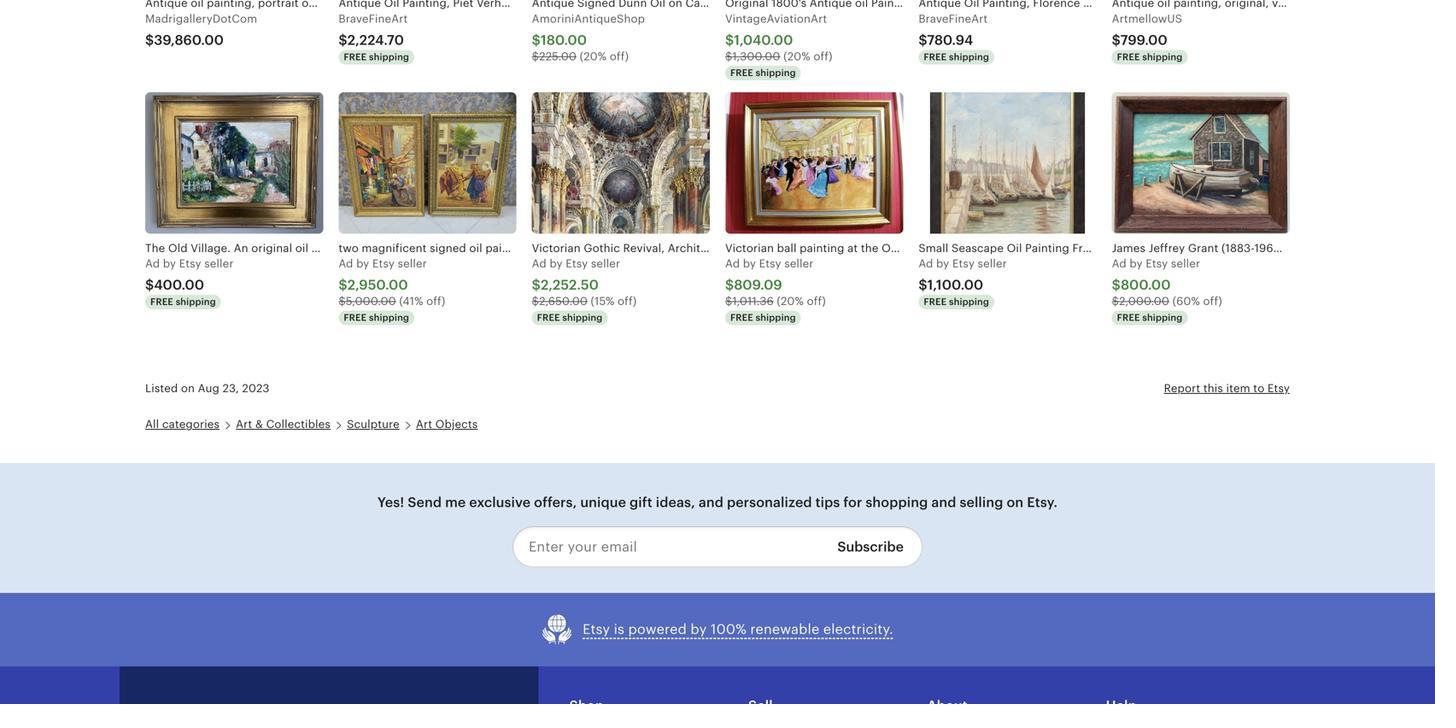 Task type: locate. For each thing, give the bounding box(es) containing it.
aug
[[198, 382, 220, 395]]

shipping inside small seascape oil painting from 20th century a d b y etsy seller $ 1,100.00 free shipping
[[950, 297, 990, 307]]

4 d from the left
[[733, 257, 740, 270]]

1 bravefineart from the left
[[339, 12, 408, 25]]

and left selling
[[932, 495, 957, 510]]

0 horizontal spatial painting
[[800, 242, 845, 255]]

4 a from the left
[[726, 257, 733, 270]]

off) right (41% at the left of page
[[427, 295, 446, 308]]

$ inside the bravefineart $ 780.94 free shipping
[[919, 33, 928, 48]]

free down 799.00
[[1118, 52, 1141, 62]]

shipping down the 1,100.00 on the top right
[[950, 297, 990, 307]]

from
[[1073, 242, 1101, 255]]

1 and from the left
[[699, 495, 724, 510]]

3 y from the left
[[557, 257, 563, 270]]

1 y from the left
[[170, 257, 176, 270]]

seascape
[[952, 242, 1004, 255]]

(20%
[[580, 50, 607, 63], [784, 50, 811, 63], [777, 295, 804, 308]]

categories
[[162, 418, 220, 431]]

listed
[[145, 382, 178, 395]]

victorian
[[726, 242, 774, 255]]

etsy inside victorian ball painting at the opera framed oil painting a d b y etsy seller $ 809.09 $ 1,011.36 (20% off) free shipping
[[759, 257, 782, 270]]

free
[[344, 52, 367, 62], [924, 52, 947, 62], [1118, 52, 1141, 62], [731, 67, 754, 78], [150, 297, 173, 307], [924, 297, 947, 307], [344, 312, 367, 323], [537, 312, 560, 323], [731, 312, 754, 323], [1118, 312, 1141, 323]]

bravefineart inside bravefineart $ 2,224.70 free shipping
[[339, 12, 408, 25]]

$
[[145, 33, 154, 48], [339, 33, 348, 48], [532, 33, 541, 48], [726, 33, 734, 48], [919, 33, 928, 48], [1112, 33, 1121, 48], [532, 50, 539, 63], [726, 50, 733, 63], [145, 278, 154, 293], [339, 278, 348, 293], [532, 278, 541, 293], [726, 278, 734, 293], [919, 278, 928, 293], [1112, 278, 1121, 293], [339, 295, 346, 308], [532, 295, 539, 308], [726, 295, 733, 308], [1112, 295, 1120, 308]]

3 seller from the left
[[591, 257, 621, 270]]

etsy inside small seascape oil painting from 20th century a d b y etsy seller $ 1,100.00 free shipping
[[953, 257, 975, 270]]

1 horizontal spatial painting
[[1307, 242, 1351, 255]]

y inside victorian ball painting at the opera framed oil painting a d b y etsy seller $ 809.09 $ 1,011.36 (20% off) free shipping
[[750, 257, 756, 270]]

ball
[[777, 242, 797, 255]]

shipping inside 'vintageaviationart $ 1,040.00 $ 1,300.00 (20% off) free shipping'
[[756, 67, 796, 78]]

Enter your email field
[[513, 526, 825, 567]]

0 horizontal spatial bravefineart
[[339, 12, 408, 25]]

1 painting from the left
[[800, 242, 845, 255]]

free inside james jeffrey grant (1883-1960) oil painting a d b y etsy seller $ 800.00 $ 2,000.00 (60% off) free shipping
[[1118, 312, 1141, 323]]

free inside victorian ball painting at the opera framed oil painting a d b y etsy seller $ 809.09 $ 1,011.36 (20% off) free shipping
[[731, 312, 754, 323]]

etsy is powered by 100% renewable electricity. button
[[542, 614, 894, 646]]

oil
[[961, 242, 974, 255]]

2 d from the left
[[346, 257, 353, 270]]

(20% down 1,040.00
[[784, 50, 811, 63]]

d inside a d b y etsy seller $ 400.00 free shipping
[[153, 257, 160, 270]]

on left 'aug'
[[181, 382, 195, 395]]

5 d from the left
[[927, 257, 934, 270]]

6 seller from the left
[[1172, 257, 1201, 270]]

$ inside "artmellowus $ 799.00 free shipping"
[[1112, 33, 1121, 48]]

800.00
[[1121, 278, 1171, 293]]

1 horizontal spatial on
[[1007, 495, 1024, 510]]

shipping inside bravefineart $ 2,224.70 free shipping
[[369, 52, 409, 62]]

2 a from the left
[[339, 257, 346, 270]]

y inside a d b y etsy seller $ 2,252.50 $ 2,650.00 (15% off) free shipping
[[557, 257, 563, 270]]

free down 780.94
[[924, 52, 947, 62]]

bravefineart up 2,224.70
[[339, 12, 408, 25]]

2 seller from the left
[[398, 257, 427, 270]]

d down james
[[1120, 257, 1127, 270]]

on
[[181, 382, 195, 395], [1007, 495, 1024, 510]]

james jeffrey grant (1883-1960) oil painting a d b y etsy seller $ 800.00 $ 2,000.00 (60% off) free shipping
[[1112, 242, 1351, 323]]

1 a from the left
[[145, 257, 153, 270]]

y down framed
[[944, 257, 950, 270]]

1 oil from the left
[[1007, 242, 1023, 255]]

1 d from the left
[[153, 257, 160, 270]]

off) down vintageaviationart
[[814, 50, 833, 63]]

oil
[[1007, 242, 1023, 255], [1289, 242, 1304, 255]]

off) inside james jeffrey grant (1883-1960) oil painting a d b y etsy seller $ 800.00 $ 2,000.00 (60% off) free shipping
[[1204, 295, 1223, 308]]

off) inside amoriniantiqueshop $ 180.00 $ 225.00 (20% off)
[[610, 50, 629, 63]]

seller inside a d b y etsy seller $ 2,950.00 $ 5,000.00 (41% off) free shipping
[[398, 257, 427, 270]]

799.00
[[1121, 33, 1168, 48]]

1,011.36
[[733, 295, 774, 308]]

809.09
[[734, 278, 783, 293]]

free down the 1,100.00 on the top right
[[924, 297, 947, 307]]

y down james
[[1137, 257, 1143, 270]]

small seascape oil painting from 20th century a d b y etsy seller $ 1,100.00 free shipping
[[919, 242, 1175, 307]]

d up 2,252.50
[[540, 257, 547, 270]]

2 y from the left
[[363, 257, 370, 270]]

etsy up 2,252.50
[[566, 257, 588, 270]]

personalized
[[727, 495, 813, 510]]

painting
[[800, 242, 845, 255], [977, 242, 1022, 255]]

2 art from the left
[[416, 418, 433, 431]]

shipping inside the bravefineart $ 780.94 free shipping
[[950, 52, 990, 62]]

art & collectibles link
[[236, 418, 331, 431]]

(1883-
[[1222, 242, 1255, 255]]

d up 400.00
[[153, 257, 160, 270]]

grant
[[1189, 242, 1219, 255]]

art left &
[[236, 418, 252, 431]]

a d b y etsy seller $ 2,252.50 $ 2,650.00 (15% off) free shipping
[[532, 257, 637, 323]]

oil right seascape on the top right
[[1007, 242, 1023, 255]]

shipping down 400.00
[[176, 297, 216, 307]]

free down the 2,650.00
[[537, 312, 560, 323]]

1 seller from the left
[[204, 257, 234, 270]]

0 vertical spatial on
[[181, 382, 195, 395]]

etsy down century
[[1146, 257, 1169, 270]]

780.94
[[928, 33, 974, 48]]

free down 1,011.36
[[731, 312, 754, 323]]

5,000.00
[[346, 295, 396, 308]]

4 y from the left
[[750, 257, 756, 270]]

a inside a d b y etsy seller $ 2,252.50 $ 2,650.00 (15% off) free shipping
[[532, 257, 540, 270]]

shipping inside "artmellowus $ 799.00 free shipping"
[[1143, 52, 1183, 62]]

a
[[145, 257, 153, 270], [339, 257, 346, 270], [532, 257, 540, 270], [726, 257, 733, 270], [919, 257, 927, 270], [1112, 257, 1120, 270]]

shipping down 5,000.00
[[369, 312, 409, 323]]

off) down amoriniantiqueshop
[[610, 50, 629, 63]]

etsy left the is
[[583, 622, 610, 637]]

6 d from the left
[[1120, 257, 1127, 270]]

0 horizontal spatial painting
[[1026, 242, 1070, 255]]

5 a from the left
[[919, 257, 927, 270]]

1 horizontal spatial bravefineart
[[919, 12, 988, 25]]

painting right oil
[[977, 242, 1022, 255]]

victorian ball painting at the opera framed oil painting a d b y etsy seller $ 809.09 $ 1,011.36 (20% off) free shipping
[[726, 242, 1022, 323]]

1 horizontal spatial oil
[[1289, 242, 1304, 255]]

shipping down the 2,650.00
[[563, 312, 603, 323]]

oil right 1960)
[[1289, 242, 1304, 255]]

y down victorian
[[750, 257, 756, 270]]

2 painting from the left
[[1307, 242, 1351, 255]]

etsy down oil
[[953, 257, 975, 270]]

3 b from the left
[[550, 257, 557, 270]]

y up 400.00
[[170, 257, 176, 270]]

y inside james jeffrey grant (1883-1960) oil painting a d b y etsy seller $ 800.00 $ 2,000.00 (60% off) free shipping
[[1137, 257, 1143, 270]]

shipping down 780.94
[[950, 52, 990, 62]]

b up 2,252.50
[[550, 257, 557, 270]]

etsy inside a d b y etsy seller $ 2,950.00 $ 5,000.00 (41% off) free shipping
[[373, 257, 395, 270]]

b inside small seascape oil painting from 20th century a d b y etsy seller $ 1,100.00 free shipping
[[937, 257, 944, 270]]

b up 400.00
[[163, 257, 170, 270]]

etsy up 400.00
[[179, 257, 201, 270]]

etsy inside james jeffrey grant (1883-1960) oil painting a d b y etsy seller $ 800.00 $ 2,000.00 (60% off) free shipping
[[1146, 257, 1169, 270]]

(20% inside 'vintageaviationart $ 1,040.00 $ 1,300.00 (20% off) free shipping'
[[784, 50, 811, 63]]

d inside small seascape oil painting from 20th century a d b y etsy seller $ 1,100.00 free shipping
[[927, 257, 934, 270]]

23,
[[223, 382, 239, 395]]

seller inside james jeffrey grant (1883-1960) oil painting a d b y etsy seller $ 800.00 $ 2,000.00 (60% off) free shipping
[[1172, 257, 1201, 270]]

d up 2,950.00
[[346, 257, 353, 270]]

subscribe button
[[825, 526, 923, 567]]

2 bravefineart from the left
[[919, 12, 988, 25]]

1 art from the left
[[236, 418, 252, 431]]

b down framed
[[937, 257, 944, 270]]

off) right (15%
[[618, 295, 637, 308]]

send
[[408, 495, 442, 510]]

collectibles
[[266, 418, 331, 431]]

shipping inside a d b y etsy seller $ 400.00 free shipping
[[176, 297, 216, 307]]

0 horizontal spatial art
[[236, 418, 252, 431]]

yes! send me exclusive offers, unique gift ideas, and personalized tips for shopping and selling on etsy.
[[378, 495, 1058, 510]]

4 b from the left
[[743, 257, 751, 270]]

$ inside bravefineart $ 2,224.70 free shipping
[[339, 33, 348, 48]]

5 y from the left
[[944, 257, 950, 270]]

d
[[153, 257, 160, 270], [346, 257, 353, 270], [540, 257, 547, 270], [733, 257, 740, 270], [927, 257, 934, 270], [1120, 257, 1127, 270]]

b down victorian
[[743, 257, 751, 270]]

free down 5,000.00
[[344, 312, 367, 323]]

shipping
[[369, 52, 409, 62], [950, 52, 990, 62], [1143, 52, 1183, 62], [756, 67, 796, 78], [176, 297, 216, 307], [950, 297, 990, 307], [369, 312, 409, 323], [563, 312, 603, 323], [756, 312, 796, 323], [1143, 312, 1183, 323]]

off) inside victorian ball painting at the opera framed oil painting a d b y etsy seller $ 809.09 $ 1,011.36 (20% off) free shipping
[[807, 295, 826, 308]]

5 seller from the left
[[978, 257, 1008, 270]]

seller
[[204, 257, 234, 270], [398, 257, 427, 270], [591, 257, 621, 270], [785, 257, 814, 270], [978, 257, 1008, 270], [1172, 257, 1201, 270]]

1 b from the left
[[163, 257, 170, 270]]

century
[[1132, 242, 1175, 255]]

small
[[919, 242, 949, 255]]

0 horizontal spatial oil
[[1007, 242, 1023, 255]]

1 horizontal spatial art
[[416, 418, 433, 431]]

(20% down 809.09
[[777, 295, 804, 308]]

painting right 1960)
[[1307, 242, 1351, 255]]

b inside victorian ball painting at the opera framed oil painting a d b y etsy seller $ 809.09 $ 1,011.36 (20% off) free shipping
[[743, 257, 751, 270]]

etsy down ball
[[759, 257, 782, 270]]

etsy up 2,950.00
[[373, 257, 395, 270]]

shipping down 1,300.00
[[756, 67, 796, 78]]

1 painting from the left
[[1026, 242, 1070, 255]]

free inside 'vintageaviationart $ 1,040.00 $ 1,300.00 (20% off) free shipping'
[[731, 67, 754, 78]]

b down james
[[1130, 257, 1137, 270]]

free inside a d b y etsy seller $ 400.00 free shipping
[[150, 297, 173, 307]]

etsy inside button
[[583, 622, 610, 637]]

y
[[170, 257, 176, 270], [363, 257, 370, 270], [557, 257, 563, 270], [750, 257, 756, 270], [944, 257, 950, 270], [1137, 257, 1143, 270]]

painting inside james jeffrey grant (1883-1960) oil painting a d b y etsy seller $ 800.00 $ 2,000.00 (60% off) free shipping
[[1307, 242, 1351, 255]]

free down 400.00
[[150, 297, 173, 307]]

shipping down 2,224.70
[[369, 52, 409, 62]]

shipping down 1,011.36
[[756, 312, 796, 323]]

d down small on the top right of the page
[[927, 257, 934, 270]]

offers,
[[534, 495, 577, 510]]

1 horizontal spatial and
[[932, 495, 957, 510]]

on left etsy.
[[1007, 495, 1024, 510]]

6 b from the left
[[1130, 257, 1137, 270]]

shipping down 2,000.00
[[1143, 312, 1183, 323]]

(20% inside amoriniantiqueshop $ 180.00 $ 225.00 (20% off)
[[580, 50, 607, 63]]

james
[[1112, 242, 1146, 255]]

y up 2,950.00
[[363, 257, 370, 270]]

the old village. an original oil painting of a european neighborhood. framed. image
[[145, 92, 323, 234]]

0 horizontal spatial on
[[181, 382, 195, 395]]

5 b from the left
[[937, 257, 944, 270]]

2 b from the left
[[356, 257, 364, 270]]

painting left at
[[800, 242, 845, 255]]

free down 2,000.00
[[1118, 312, 1141, 323]]

me
[[445, 495, 466, 510]]

shipping down 799.00
[[1143, 52, 1183, 62]]

off) inside a d b y etsy seller $ 2,252.50 $ 2,650.00 (15% off) free shipping
[[618, 295, 637, 308]]

bravefineart inside the bravefineart $ 780.94 free shipping
[[919, 12, 988, 25]]

off) inside a d b y etsy seller $ 2,950.00 $ 5,000.00 (41% off) free shipping
[[427, 295, 446, 308]]

painting left from
[[1026, 242, 1070, 255]]

(20% down 180.00
[[580, 50, 607, 63]]

b up 2,950.00
[[356, 257, 364, 270]]

at
[[848, 242, 858, 255]]

6 a from the left
[[1112, 257, 1120, 270]]

off) inside 'vintageaviationart $ 1,040.00 $ 1,300.00 (20% off) free shipping'
[[814, 50, 833, 63]]

a inside james jeffrey grant (1883-1960) oil painting a d b y etsy seller $ 800.00 $ 2,000.00 (60% off) free shipping
[[1112, 257, 1120, 270]]

2,650.00
[[539, 295, 588, 308]]

free down 2,224.70
[[344, 52, 367, 62]]

off) right 1,011.36
[[807, 295, 826, 308]]

etsy
[[179, 257, 201, 270], [373, 257, 395, 270], [566, 257, 588, 270], [759, 257, 782, 270], [953, 257, 975, 270], [1146, 257, 1169, 270], [1268, 382, 1291, 395], [583, 622, 610, 637]]

off) right the (60%
[[1204, 295, 1223, 308]]

and right ideas,
[[699, 495, 724, 510]]

$ inside small seascape oil painting from 20th century a d b y etsy seller $ 1,100.00 free shipping
[[919, 278, 928, 293]]

b
[[163, 257, 170, 270], [356, 257, 364, 270], [550, 257, 557, 270], [743, 257, 751, 270], [937, 257, 944, 270], [1130, 257, 1137, 270]]

a inside victorian ball painting at the opera framed oil painting a d b y etsy seller $ 809.09 $ 1,011.36 (20% off) free shipping
[[726, 257, 733, 270]]

bravefineart up 780.94
[[919, 12, 988, 25]]

bravefineart $ 780.94 free shipping
[[919, 12, 990, 62]]

0 horizontal spatial and
[[699, 495, 724, 510]]

y up 2,252.50
[[557, 257, 563, 270]]

art
[[236, 418, 252, 431], [416, 418, 433, 431]]

2 oil from the left
[[1289, 242, 1304, 255]]

tips
[[816, 495, 841, 510]]

vintageaviationart
[[726, 12, 828, 25]]

4 seller from the left
[[785, 257, 814, 270]]

1 horizontal spatial painting
[[977, 242, 1022, 255]]

free inside a d b y etsy seller $ 2,950.00 $ 5,000.00 (41% off) free shipping
[[344, 312, 367, 323]]

3 d from the left
[[540, 257, 547, 270]]

seller inside victorian ball painting at the opera framed oil painting a d b y etsy seller $ 809.09 $ 1,011.36 (20% off) free shipping
[[785, 257, 814, 270]]

1 vertical spatial on
[[1007, 495, 1024, 510]]

all
[[145, 418, 159, 431]]

art objects link
[[416, 418, 478, 431]]

6 y from the left
[[1137, 257, 1143, 270]]

(41%
[[399, 295, 424, 308]]

d down victorian
[[733, 257, 740, 270]]

3 a from the left
[[532, 257, 540, 270]]

art & collectibles
[[236, 418, 331, 431]]

and
[[699, 495, 724, 510], [932, 495, 957, 510]]

a inside a d b y etsy seller $ 400.00 free shipping
[[145, 257, 153, 270]]

art left the objects
[[416, 418, 433, 431]]

shipping inside a d b y etsy seller $ 2,950.00 $ 5,000.00 (41% off) free shipping
[[369, 312, 409, 323]]

amoriniantiqueshop $ 180.00 $ 225.00 (20% off)
[[532, 12, 645, 63]]

free down 1,300.00
[[731, 67, 754, 78]]



Task type: describe. For each thing, give the bounding box(es) containing it.
subscribe
[[838, 539, 904, 555]]

2,252.50
[[541, 278, 599, 293]]

ideas,
[[656, 495, 696, 510]]

painting inside small seascape oil painting from 20th century a d b y etsy seller $ 1,100.00 free shipping
[[1026, 242, 1070, 255]]

2,950.00
[[348, 278, 408, 293]]

all categories
[[145, 418, 220, 431]]

(20% for 180.00
[[580, 50, 607, 63]]

free inside bravefineart $ 2,224.70 free shipping
[[344, 52, 367, 62]]

yes!
[[378, 495, 405, 510]]

gift
[[630, 495, 653, 510]]

report this item to etsy
[[1165, 382, 1291, 395]]

d inside a d b y etsy seller $ 2,950.00 $ 5,000.00 (41% off) free shipping
[[346, 257, 353, 270]]

&
[[255, 418, 263, 431]]

a d b y etsy seller $ 400.00 free shipping
[[145, 257, 234, 307]]

report
[[1165, 382, 1201, 395]]

etsy inside a d b y etsy seller $ 400.00 free shipping
[[179, 257, 201, 270]]

free inside small seascape oil painting from 20th century a d b y etsy seller $ 1,100.00 free shipping
[[924, 297, 947, 307]]

$ inside madrigallerydotcom $ 39,860.00
[[145, 33, 154, 48]]

vintageaviationart $ 1,040.00 $ 1,300.00 (20% off) free shipping
[[726, 12, 833, 78]]

amoriniantiqueshop
[[532, 12, 645, 25]]

shipping inside victorian ball painting at the opera framed oil painting a d b y etsy seller $ 809.09 $ 1,011.36 (20% off) free shipping
[[756, 312, 796, 323]]

400.00
[[154, 278, 204, 293]]

small seascape oil painting from 20th century image
[[919, 92, 1097, 234]]

by
[[691, 622, 707, 637]]

bravefineart $ 2,224.70 free shipping
[[339, 12, 409, 62]]

20th
[[1104, 242, 1129, 255]]

exclusive
[[469, 495, 531, 510]]

a d b y etsy seller $ 2,950.00 $ 5,000.00 (41% off) free shipping
[[339, 257, 446, 323]]

shipping inside james jeffrey grant (1883-1960) oil painting a d b y etsy seller $ 800.00 $ 2,000.00 (60% off) free shipping
[[1143, 312, 1183, 323]]

item
[[1227, 382, 1251, 395]]

seller inside small seascape oil painting from 20th century a d b y etsy seller $ 1,100.00 free shipping
[[978, 257, 1008, 270]]

free inside "artmellowus $ 799.00 free shipping"
[[1118, 52, 1141, 62]]

madrigallerydotcom
[[145, 12, 258, 25]]

jeffrey
[[1149, 242, 1186, 255]]

framed
[[919, 242, 958, 255]]

report this item to etsy link
[[1165, 382, 1291, 395]]

for
[[844, 495, 863, 510]]

shipping inside a d b y etsy seller $ 2,252.50 $ 2,650.00 (15% off) free shipping
[[563, 312, 603, 323]]

to
[[1254, 382, 1265, 395]]

bravefineart for 780.94
[[919, 12, 988, 25]]

180.00
[[541, 33, 587, 48]]

seller inside a d b y etsy seller $ 2,252.50 $ 2,650.00 (15% off) free shipping
[[591, 257, 621, 270]]

etsy inside a d b y etsy seller $ 2,252.50 $ 2,650.00 (15% off) free shipping
[[566, 257, 588, 270]]

39,860.00
[[154, 33, 224, 48]]

2 and from the left
[[932, 495, 957, 510]]

(20% for 1,040.00
[[784, 50, 811, 63]]

y inside a d b y etsy seller $ 400.00 free shipping
[[170, 257, 176, 270]]

artmellowus $ 799.00 free shipping
[[1112, 12, 1183, 62]]

art objects
[[416, 418, 478, 431]]

$ inside a d b y etsy seller $ 400.00 free shipping
[[145, 278, 154, 293]]

shopping
[[866, 495, 929, 510]]

1,040.00
[[734, 33, 794, 48]]

y inside small seascape oil painting from 20th century a d b y etsy seller $ 1,100.00 free shipping
[[944, 257, 950, 270]]

art for art & collectibles
[[236, 418, 252, 431]]

powered
[[629, 622, 687, 637]]

225.00
[[539, 50, 577, 63]]

all categories link
[[145, 418, 220, 431]]

objects
[[436, 418, 478, 431]]

is
[[614, 622, 625, 637]]

sculpture link
[[347, 418, 400, 431]]

1,100.00
[[928, 278, 984, 293]]

sculpture
[[347, 418, 400, 431]]

d inside victorian ball painting at the opera framed oil painting a d b y etsy seller $ 809.09 $ 1,011.36 (20% off) free shipping
[[733, 257, 740, 270]]

art for art objects
[[416, 418, 433, 431]]

renewable
[[751, 622, 820, 637]]

etsy.
[[1028, 495, 1058, 510]]

james jeffrey grant (1883-1960) oil painting image
[[1112, 92, 1291, 234]]

listed on aug 23, 2023
[[145, 382, 270, 395]]

b inside a d b y etsy seller $ 2,252.50 $ 2,650.00 (15% off) free shipping
[[550, 257, 557, 270]]

1960)
[[1255, 242, 1286, 255]]

artmellowus
[[1112, 12, 1183, 25]]

(20% inside victorian ball painting at the opera framed oil painting a d b y etsy seller $ 809.09 $ 1,011.36 (20% off) free shipping
[[777, 295, 804, 308]]

unique
[[581, 495, 627, 510]]

etsy is powered by 100% renewable electricity.
[[583, 622, 894, 637]]

the
[[861, 242, 879, 255]]

two magnificent signed oil paintings   antique oil painting  artwork picture  signed luis martin  christmas gift image
[[339, 92, 517, 234]]

this
[[1204, 382, 1224, 395]]

y inside a d b y etsy seller $ 2,950.00 $ 5,000.00 (41% off) free shipping
[[363, 257, 370, 270]]

a inside small seascape oil painting from 20th century a d b y etsy seller $ 1,100.00 free shipping
[[919, 257, 927, 270]]

etsy right to
[[1268, 382, 1291, 395]]

d inside a d b y etsy seller $ 2,252.50 $ 2,650.00 (15% off) free shipping
[[540, 257, 547, 270]]

bravefineart for 2,224.70
[[339, 12, 408, 25]]

madrigallerydotcom $ 39,860.00
[[145, 12, 258, 48]]

2 painting from the left
[[977, 242, 1022, 255]]

(15%
[[591, 295, 615, 308]]

d inside james jeffrey grant (1883-1960) oil painting a d b y etsy seller $ 800.00 $ 2,000.00 (60% off) free shipping
[[1120, 257, 1127, 270]]

victorian ball painting at the opera framed oil painting image
[[726, 92, 904, 234]]

seller inside a d b y etsy seller $ 400.00 free shipping
[[204, 257, 234, 270]]

oil inside james jeffrey grant (1883-1960) oil painting a d b y etsy seller $ 800.00 $ 2,000.00 (60% off) free shipping
[[1289, 242, 1304, 255]]

b inside james jeffrey grant (1883-1960) oil painting a d b y etsy seller $ 800.00 $ 2,000.00 (60% off) free shipping
[[1130, 257, 1137, 270]]

selling
[[960, 495, 1004, 510]]

free inside a d b y etsy seller $ 2,252.50 $ 2,650.00 (15% off) free shipping
[[537, 312, 560, 323]]

victorian gothic revival, architectural style vertical painting, signed by lentowski, original oil painting on canvas, 48 w x 72 h inches. image
[[532, 92, 710, 234]]

b inside a d b y etsy seller $ 2,950.00 $ 5,000.00 (41% off) free shipping
[[356, 257, 364, 270]]

opera
[[882, 242, 916, 255]]

(60%
[[1173, 295, 1201, 308]]

1,300.00
[[733, 50, 781, 63]]

a inside a d b y etsy seller $ 2,950.00 $ 5,000.00 (41% off) free shipping
[[339, 257, 346, 270]]

free inside the bravefineart $ 780.94 free shipping
[[924, 52, 947, 62]]

2023
[[242, 382, 270, 395]]

oil inside small seascape oil painting from 20th century a d b y etsy seller $ 1,100.00 free shipping
[[1007, 242, 1023, 255]]

100%
[[711, 622, 747, 637]]

b inside a d b y etsy seller $ 400.00 free shipping
[[163, 257, 170, 270]]

2,224.70
[[348, 33, 404, 48]]

2,000.00
[[1120, 295, 1170, 308]]



Task type: vqa. For each thing, say whether or not it's contained in the screenshot.
seller
yes



